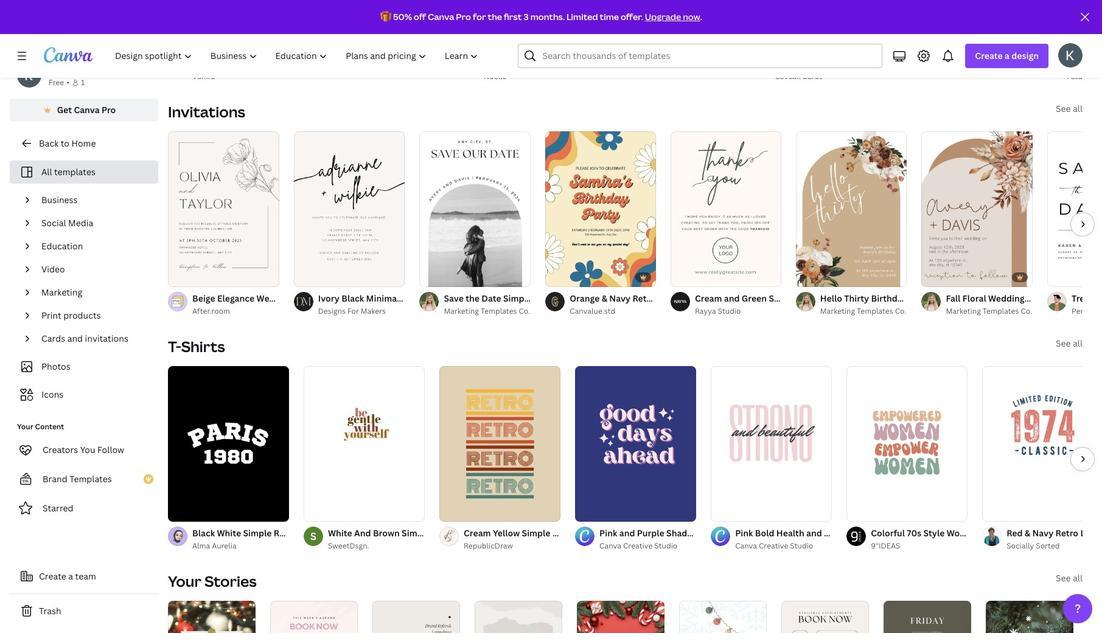 Task type: describe. For each thing, give the bounding box(es) containing it.
navy and fatdesign
[[1067, 58, 1102, 82]]

video
[[41, 264, 65, 275]]

thumbnail inside grey white modern book typography mindset youtube thumbnail noelle
[[713, 58, 757, 69]]

after.room link
[[192, 306, 279, 318]]

brand templates link
[[10, 467, 158, 492]]

and for brown
[[217, 58, 233, 69]]

beige elegance wedding invitation image
[[168, 131, 279, 287]]

months.
[[531, 11, 565, 23]]

offer.
[[621, 11, 643, 23]]

party
[[909, 293, 932, 304]]

co. inside the save the date simple with photo marketing templates co.
[[519, 306, 530, 317]]

marketing templates co. link for date
[[444, 306, 531, 318]]

red merry christmas and happy new year instagram story image
[[577, 601, 665, 634]]

shadow
[[667, 528, 699, 539]]

urban
[[298, 58, 324, 69]]

sweetdsgn.
[[328, 541, 369, 551]]

🎁 50% off canva pro for the first 3 months. limited time offer. upgrade now .
[[380, 11, 702, 23]]

thumbnail inside blue neon youtube thumbnail sevcan barut
[[857, 58, 902, 69]]

black and brown modern urban outfit recommendations youtube thumbnail image
[[168, 0, 445, 52]]

save the date simple with photo link
[[444, 292, 579, 306]]

all
[[41, 166, 52, 178]]

rayya
[[695, 306, 716, 317]]

marketing inside fall floral wedding invitation marketing templates co.
[[946, 306, 981, 317]]

follow
[[97, 444, 124, 456]]

ivory black minimalist luxury wedding invitation image
[[294, 131, 405, 287]]

video link
[[37, 258, 151, 281]]

to
[[61, 138, 69, 149]]

beige elegance wedding invitation after.room
[[192, 293, 335, 317]]

create a design button
[[966, 44, 1049, 68]]

white for grey
[[506, 58, 530, 69]]

designs for makers
[[318, 306, 386, 317]]

kendall parks image
[[1058, 43, 1083, 68]]

cream and green simple thank you business postcard image
[[671, 131, 781, 287]]

colorful 70s style women empowerment t-shirt image
[[847, 366, 968, 522]]

rayya studio
[[695, 306, 741, 317]]

simple inside the save the date simple with photo marketing templates co.
[[503, 293, 532, 304]]

see for shirts
[[1056, 338, 1071, 349]]

the inside the save the date simple with photo marketing templates co.
[[466, 293, 480, 304]]

photos link
[[17, 355, 151, 379]]

1 all from the top
[[1073, 103, 1083, 114]]

black white simple retro paris varsity t-shirt link
[[192, 527, 380, 540]]

cream yellow simple classic retro t-shirt link
[[464, 527, 636, 540]]

creative inside pink and purple shadow retro pop t-shirt canva creative studio
[[623, 541, 653, 551]]

brown for and
[[235, 58, 261, 69]]

sevcan barut link
[[776, 71, 1028, 83]]

you
[[80, 444, 95, 456]]

white and brown simple typography t-shirt image
[[304, 366, 425, 522]]

alma
[[192, 541, 210, 551]]

retro inside black white simple retro paris varsity t-shirt alma aurelia
[[274, 528, 297, 539]]

sweetdsgn. link
[[328, 540, 425, 553]]

white for black
[[217, 528, 241, 539]]

icons link
[[17, 383, 151, 407]]

blue neon youtube thumbnail link
[[776, 57, 1028, 71]]

yellow
[[493, 528, 520, 539]]

wedding for elegance
[[257, 293, 293, 304]]

a for team
[[68, 571, 73, 582]]

co. inside hello thirty birthday party invitation marketing templates co.
[[895, 306, 907, 317]]

pink bold health and wellness lifestyle and hobbies t-shirt image
[[711, 366, 832, 522]]

cards
[[41, 333, 65, 345]]

marketing link
[[37, 281, 151, 304]]

0 vertical spatial the
[[488, 11, 502, 23]]

trendy elegant simple stylish minimalist photo wedding save the date party invitation image
[[1048, 131, 1102, 287]]

and for purple
[[619, 528, 635, 539]]

cream yellow simple classic retro t-shirt image
[[439, 366, 561, 522]]

aurelia
[[212, 541, 237, 551]]

canvalue.std
[[570, 306, 616, 317]]

navy and pink neon minimalist creative welcome back to my channel you tube thumbnail image
[[1043, 0, 1102, 52]]

fall
[[946, 293, 961, 304]]

recommendations
[[352, 58, 430, 69]]

marketing inside the save the date simple with photo marketing templates co.
[[444, 306, 479, 317]]

t- inside white and brown simple typography t-shirt sweetdsgn.
[[483, 528, 491, 539]]

get canva pro button
[[10, 99, 158, 122]]

for
[[347, 306, 359, 317]]

brand
[[43, 474, 67, 485]]

cards and invitations link
[[37, 327, 151, 351]]

beige tender vintage aesthetic blog your story image
[[475, 601, 562, 634]]

print products
[[41, 310, 101, 321]]

create for create a team
[[39, 571, 66, 582]]

templates down you
[[70, 474, 112, 485]]

back to home
[[39, 138, 96, 149]]

your for your stories
[[168, 572, 201, 592]]

templates inside hello thirty birthday party invitation marketing templates co.
[[857, 306, 893, 317]]

your for your content
[[17, 422, 33, 432]]

starred
[[43, 503, 73, 514]]

black for black white simple retro paris varsity t-shirt
[[192, 528, 215, 539]]

2 creative from the left
[[759, 541, 788, 551]]

studio inside pink and purple shadow retro pop t-shirt canva creative studio
[[654, 541, 678, 551]]

and for invitations
[[67, 333, 83, 345]]

black white simple retro paris varsity t-shirt image
[[168, 366, 289, 522]]

stories
[[204, 572, 257, 592]]

1 vertical spatial personal
[[1072, 306, 1102, 317]]

t- inside pink and purple shadow retro pop t-shirt canva creative studio
[[744, 528, 752, 539]]

invitations
[[168, 102, 245, 122]]

pink minimalist book now availability nail salon instagram story image
[[270, 601, 358, 634]]

beige
[[192, 293, 215, 304]]

canva creative studio link for pink and purple shadow retro pop t-shirt image
[[600, 540, 696, 553]]

0 horizontal spatial personal
[[49, 64, 85, 75]]

studio inside the 'rayya studio' link
[[718, 306, 741, 317]]

grey white modern book typography mindset youtube thumbnail noelle
[[484, 58, 757, 82]]

business link
[[37, 189, 151, 212]]

1 horizontal spatial pro
[[456, 11, 471, 23]]

mindset
[[640, 58, 674, 69]]

business
[[41, 194, 78, 206]]

back to home link
[[10, 131, 158, 156]]

elegance
[[217, 293, 255, 304]]

canva inside pink and purple shadow retro pop t-shirt canva creative studio
[[600, 541, 621, 551]]

Search search field
[[543, 44, 875, 68]]

education link
[[37, 235, 151, 258]]

marketing inside hello thirty birthday party invitation marketing templates co.
[[820, 306, 855, 317]]

thirty
[[844, 293, 869, 304]]

modern inside 'black and brown modern urban outfit recommendations youtube thumbnail vunira'
[[263, 58, 296, 69]]

photo
[[554, 293, 579, 304]]

marketing templates co. link for wedding
[[946, 306, 1033, 318]]

sorted
[[1036, 541, 1060, 551]]

date
[[482, 293, 501, 304]]

see for stories
[[1056, 573, 1071, 584]]

socially
[[1007, 541, 1034, 551]]

grey white modern book typography mindset youtube thumbnail image
[[460, 0, 737, 52]]

🎁
[[380, 11, 391, 23]]

see all link for shirts
[[1056, 338, 1083, 349]]

brown for and
[[373, 528, 400, 539]]

9"ideas
[[871, 541, 900, 551]]

creators you follow link
[[10, 438, 158, 463]]

canva creative studio link for pink bold health and wellness lifestyle and hobbies t-shirt image
[[735, 540, 832, 553]]

now
[[683, 11, 700, 23]]

shirt for yellow
[[616, 528, 636, 539]]

.
[[700, 11, 702, 23]]

1 see all link from the top
[[1056, 103, 1083, 114]]

your stories
[[168, 572, 257, 592]]

save the date simple with photo marketing templates co.
[[444, 293, 579, 317]]

social
[[41, 217, 66, 229]]

youtube inside blue neon youtube thumbnail sevcan barut
[[821, 58, 855, 69]]

rayya studio link
[[695, 306, 781, 318]]

s link
[[304, 527, 323, 547]]

hello thirty birthday party invitation link
[[820, 292, 974, 306]]

invitation for beige elegance wedding invitation
[[295, 293, 335, 304]]

vunira link
[[192, 71, 445, 83]]

canva inside button
[[74, 104, 100, 116]]

paris
[[299, 528, 319, 539]]

canva down pop
[[735, 541, 757, 551]]

see all link for stories
[[1056, 573, 1083, 584]]

t- inside black white simple retro paris varsity t-shirt alma aurelia
[[352, 528, 359, 539]]

first
[[504, 11, 522, 23]]

pop
[[726, 528, 742, 539]]

wedding for floral
[[988, 293, 1025, 304]]

off
[[414, 11, 426, 23]]

pro inside button
[[102, 104, 116, 116]]

fall floral wedding invitation link
[[946, 292, 1067, 306]]

vunira
[[192, 71, 215, 82]]

creators you follow
[[43, 444, 124, 456]]



Task type: locate. For each thing, give the bounding box(es) containing it.
youtube inside grey white modern book typography mindset youtube thumbnail noelle
[[676, 58, 711, 69]]

2 vertical spatial all
[[1073, 573, 1083, 584]]

retro for cream
[[584, 528, 606, 539]]

1 horizontal spatial marketing templates co. link
[[820, 306, 907, 318]]

1 modern from the left
[[263, 58, 296, 69]]

see all down socially sorted link
[[1056, 573, 1083, 584]]

2 horizontal spatial youtube
[[821, 58, 855, 69]]

0 horizontal spatial co.
[[519, 306, 530, 317]]

all down socially sorted link
[[1073, 573, 1083, 584]]

0 horizontal spatial pro
[[102, 104, 116, 116]]

marketing down video
[[41, 287, 82, 298]]

the
[[488, 11, 502, 23], [466, 293, 480, 304]]

pink and purple shadow retro pop t-shirt canva creative studio
[[600, 528, 771, 551]]

1 horizontal spatial modern
[[532, 58, 564, 69]]

3 retro from the left
[[701, 528, 724, 539]]

1
[[81, 77, 85, 88]]

1 horizontal spatial shirt
[[491, 528, 511, 539]]

typography up noelle link
[[589, 58, 638, 69]]

blue
[[776, 58, 794, 69]]

aesthetic feminine motivation quote mood photo coffee your story image
[[884, 601, 971, 634]]

2 horizontal spatial co.
[[1021, 306, 1032, 317]]

1 youtube from the left
[[432, 58, 467, 69]]

retro left paris
[[274, 528, 297, 539]]

white up the sweetdsgn.
[[328, 528, 352, 539]]

pro up back to home "link"
[[102, 104, 116, 116]]

a inside dropdown button
[[1005, 50, 1010, 61]]

white up 'aurelia'
[[217, 528, 241, 539]]

1 horizontal spatial retro
[[584, 528, 606, 539]]

0 vertical spatial typography
[[589, 58, 638, 69]]

see all for shirts
[[1056, 338, 1083, 349]]

canva creative studio
[[735, 541, 813, 551]]

grey white modern book typography mindset youtube thumbnail link
[[484, 57, 757, 71]]

1 horizontal spatial creative
[[759, 541, 788, 551]]

all
[[1073, 103, 1083, 114], [1073, 338, 1083, 349], [1073, 573, 1083, 584]]

3 marketing templates co. link from the left
[[946, 306, 1033, 318]]

1 co. from the left
[[519, 306, 530, 317]]

beige minimalist book now available appointments instagram story image
[[782, 601, 869, 634]]

typography inside grey white modern book typography mindset youtube thumbnail noelle
[[589, 58, 638, 69]]

2 vertical spatial see
[[1056, 573, 1071, 584]]

products
[[63, 310, 101, 321]]

0 horizontal spatial white
[[217, 528, 241, 539]]

1 horizontal spatial canva creative studio link
[[735, 540, 832, 553]]

canva creative studio link
[[600, 540, 696, 553], [735, 540, 832, 553]]

see all link down fatdesign link
[[1056, 103, 1083, 114]]

white and brown simple typography t-shirt link
[[328, 527, 511, 540]]

beige elegance wedding invitation link
[[192, 292, 335, 306]]

the right for
[[488, 11, 502, 23]]

templates down birthday
[[857, 306, 893, 317]]

youtube inside 'black and brown modern urban outfit recommendations youtube thumbnail vunira'
[[432, 58, 467, 69]]

3 see all from the top
[[1056, 573, 1083, 584]]

thumbnail up noelle
[[469, 58, 513, 69]]

white inside black white simple retro paris varsity t-shirt alma aurelia
[[217, 528, 241, 539]]

invitation for fall floral wedding invitation
[[1027, 293, 1067, 304]]

invitation inside fall floral wedding invitation marketing templates co.
[[1027, 293, 1067, 304]]

shirt inside the cream yellow simple classic retro t-shirt republicdraw
[[616, 528, 636, 539]]

0 horizontal spatial your
[[17, 422, 33, 432]]

marketing templates co. link down thirty
[[820, 306, 907, 318]]

canva creative studio link down "shirt" on the right bottom
[[735, 540, 832, 553]]

pink
[[600, 528, 617, 539]]

hello thirty birthday party invitation image
[[796, 131, 907, 287]]

create left design
[[975, 50, 1003, 61]]

1 vertical spatial brown
[[373, 528, 400, 539]]

1 creative from the left
[[623, 541, 653, 551]]

simple up the republicdraw link
[[522, 528, 551, 539]]

0 vertical spatial your
[[17, 422, 33, 432]]

and for fatdesign
[[1090, 58, 1102, 69]]

simple left with
[[503, 293, 532, 304]]

1 vertical spatial the
[[466, 293, 480, 304]]

1 vertical spatial black
[[192, 528, 215, 539]]

canvalue.std link
[[570, 306, 656, 318]]

canva right get
[[74, 104, 100, 116]]

1 vertical spatial see all link
[[1056, 338, 1083, 349]]

2 see all from the top
[[1056, 338, 1083, 349]]

3 thumbnail from the left
[[857, 58, 902, 69]]

0 horizontal spatial youtube
[[432, 58, 467, 69]]

upgrade
[[645, 11, 681, 23]]

canva down pink at the right
[[600, 541, 621, 551]]

0 vertical spatial black
[[192, 58, 215, 69]]

canva creative studio link down purple
[[600, 540, 696, 553]]

simple inside white and brown simple typography t-shirt sweetdsgn.
[[402, 528, 430, 539]]

2 horizontal spatial thumbnail
[[857, 58, 902, 69]]

1 see from the top
[[1056, 103, 1071, 114]]

0 horizontal spatial retro
[[274, 528, 297, 539]]

youtube right mindset
[[676, 58, 711, 69]]

None search field
[[518, 44, 883, 68]]

2 invitation from the left
[[934, 293, 974, 304]]

1 horizontal spatial personal
[[1072, 306, 1102, 317]]

all down personal link
[[1073, 338, 1083, 349]]

co. inside fall floral wedding invitation marketing templates co.
[[1021, 306, 1032, 317]]

designs
[[318, 306, 346, 317]]

9"ideas link
[[871, 540, 968, 553]]

cream yellow simple classic retro t-shirt republicdraw
[[464, 528, 636, 551]]

white and green flat christmas story image
[[679, 601, 767, 634]]

1 invitation from the left
[[295, 293, 335, 304]]

white right grey
[[506, 58, 530, 69]]

0 horizontal spatial modern
[[263, 58, 296, 69]]

create
[[975, 50, 1003, 61], [39, 571, 66, 582]]

1 vertical spatial all
[[1073, 338, 1083, 349]]

purple
[[637, 528, 664, 539]]

and inside navy and fatdesign
[[1090, 58, 1102, 69]]

1 vertical spatial pro
[[102, 104, 116, 116]]

typography inside white and brown simple typography t-shirt sweetdsgn.
[[432, 528, 481, 539]]

co. down save the date simple with photo link
[[519, 306, 530, 317]]

with
[[534, 293, 552, 304]]

1 marketing templates co. link from the left
[[444, 306, 531, 318]]

3
[[524, 11, 529, 23]]

studio
[[718, 306, 741, 317], [654, 541, 678, 551], [790, 541, 813, 551]]

navy and link
[[1067, 57, 1102, 71]]

marketing
[[41, 287, 82, 298], [444, 306, 479, 317], [820, 306, 855, 317], [946, 306, 981, 317]]

2 modern from the left
[[532, 58, 564, 69]]

and inside pink and purple shadow retro pop t-shirt canva creative studio
[[619, 528, 635, 539]]

templates
[[481, 306, 517, 317], [857, 306, 893, 317], [983, 306, 1019, 317], [70, 474, 112, 485]]

all for shirts
[[1073, 338, 1083, 349]]

0 vertical spatial brown
[[235, 58, 261, 69]]

2 retro from the left
[[584, 528, 606, 539]]

see all link down socially sorted link
[[1056, 573, 1083, 584]]

1 shirt from the left
[[359, 528, 380, 539]]

0 vertical spatial a
[[1005, 50, 1010, 61]]

and inside cards and invitations link
[[67, 333, 83, 345]]

0 vertical spatial see all
[[1056, 103, 1083, 114]]

0 horizontal spatial shirt
[[359, 528, 380, 539]]

co. down hello thirty birthday party invitation "link"
[[895, 306, 907, 317]]

print products link
[[37, 304, 151, 327]]

a left team
[[68, 571, 73, 582]]

retro left pop
[[701, 528, 724, 539]]

1 horizontal spatial the
[[488, 11, 502, 23]]

simple
[[503, 293, 532, 304], [243, 528, 272, 539], [402, 528, 430, 539], [522, 528, 551, 539]]

a
[[1005, 50, 1010, 61], [68, 571, 73, 582]]

2 all from the top
[[1073, 338, 1083, 349]]

create left team
[[39, 571, 66, 582]]

1 black from the top
[[192, 58, 215, 69]]

creative
[[623, 541, 653, 551], [759, 541, 788, 551]]

alma aurelia link
[[192, 540, 289, 553]]

thumbnail inside 'black and brown modern urban outfit recommendations youtube thumbnail vunira'
[[469, 58, 513, 69]]

neon
[[796, 58, 819, 69]]

0 horizontal spatial typography
[[432, 528, 481, 539]]

see all for stories
[[1056, 573, 1083, 584]]

media
[[68, 217, 93, 229]]

marketing down save
[[444, 306, 479, 317]]

outfit
[[326, 58, 350, 69]]

templates down date
[[481, 306, 517, 317]]

0 vertical spatial pro
[[456, 11, 471, 23]]

black inside black white simple retro paris varsity t-shirt alma aurelia
[[192, 528, 215, 539]]

1 see all from the top
[[1056, 103, 1083, 114]]

blue neon youtube thumbnail sevcan barut
[[776, 58, 902, 82]]

2 youtube from the left
[[676, 58, 711, 69]]

and right pink at the right
[[619, 528, 635, 539]]

2 see all link from the top
[[1056, 338, 1083, 349]]

2 thumbnail from the left
[[713, 58, 757, 69]]

0 vertical spatial all
[[1073, 103, 1083, 114]]

simple inside black white simple retro paris varsity t-shirt alma aurelia
[[243, 528, 272, 539]]

3 co. from the left
[[1021, 306, 1032, 317]]

barut
[[803, 71, 822, 82]]

pink and purple shadow retro pop t-shirt image
[[575, 366, 696, 522]]

create inside create a design dropdown button
[[975, 50, 1003, 61]]

1 horizontal spatial invitation
[[934, 293, 974, 304]]

brand templates
[[43, 474, 112, 485]]

1 vertical spatial see all
[[1056, 338, 1083, 349]]

your left content
[[17, 422, 33, 432]]

0 horizontal spatial invitation
[[295, 293, 335, 304]]

1 horizontal spatial typography
[[589, 58, 638, 69]]

cards and invitations
[[41, 333, 128, 345]]

free
[[49, 77, 64, 88]]

all for stories
[[1073, 573, 1083, 584]]

wedding inside beige elegance wedding invitation after.room
[[257, 293, 293, 304]]

1 horizontal spatial your
[[168, 572, 201, 592]]

marketing down fall at the right top of the page
[[946, 306, 981, 317]]

1 horizontal spatial co.
[[895, 306, 907, 317]]

1 thumbnail from the left
[[469, 58, 513, 69]]

fatdesign link
[[1067, 71, 1102, 83]]

shirt for and
[[491, 528, 511, 539]]

t-
[[168, 337, 181, 357], [352, 528, 359, 539], [483, 528, 491, 539], [608, 528, 616, 539], [744, 528, 752, 539]]

social media link
[[37, 212, 151, 235]]

republicdraw
[[464, 541, 513, 551]]

1 horizontal spatial studio
[[718, 306, 741, 317]]

1 vertical spatial your
[[168, 572, 201, 592]]

see all down fatdesign link
[[1056, 103, 1083, 114]]

designs for makers link
[[318, 306, 405, 318]]

co. down fall floral wedding invitation link
[[1021, 306, 1032, 317]]

0 horizontal spatial studio
[[654, 541, 678, 551]]

2 black from the top
[[192, 528, 215, 539]]

2 co. from the left
[[895, 306, 907, 317]]

and inside 'black and brown modern urban outfit recommendations youtube thumbnail vunira'
[[217, 58, 233, 69]]

0 horizontal spatial thumbnail
[[469, 58, 513, 69]]

the left date
[[466, 293, 480, 304]]

2 horizontal spatial marketing templates co. link
[[946, 306, 1033, 318]]

white inside white and brown simple typography t-shirt sweetdsgn.
[[328, 528, 352, 539]]

youtube
[[432, 58, 467, 69], [676, 58, 711, 69], [821, 58, 855, 69]]

see all link down personal link
[[1056, 338, 1083, 349]]

retro inside pink and purple shadow retro pop t-shirt canva creative studio
[[701, 528, 724, 539]]

1 horizontal spatial youtube
[[676, 58, 711, 69]]

0 horizontal spatial creative
[[623, 541, 653, 551]]

gold classy and elegant merry christmas instagram story image
[[168, 601, 256, 634]]

1 horizontal spatial brown
[[373, 528, 400, 539]]

0 vertical spatial create
[[975, 50, 1003, 61]]

fatdesign
[[1067, 71, 1101, 82]]

1 vertical spatial a
[[68, 571, 73, 582]]

fall floral wedding invitation marketing templates co.
[[946, 293, 1067, 317]]

canva right off
[[428, 11, 454, 23]]

0 vertical spatial see
[[1056, 103, 1071, 114]]

black and brown modern urban outfit recommendations youtube thumbnail link
[[192, 57, 513, 71]]

cream
[[464, 528, 491, 539]]

hello thirty birthday party invitation marketing templates co.
[[820, 293, 974, 317]]

1 canva creative studio link from the left
[[600, 540, 696, 553]]

2 horizontal spatial shirt
[[616, 528, 636, 539]]

0 vertical spatial see all link
[[1056, 103, 1083, 114]]

simple inside the cream yellow simple classic retro t-shirt republicdraw
[[522, 528, 551, 539]]

and up invitations
[[217, 58, 233, 69]]

2 vertical spatial see all link
[[1056, 573, 1083, 584]]

1 vertical spatial see
[[1056, 338, 1071, 349]]

beige minimalistic modern coming soon launch instagram story image
[[372, 601, 460, 634]]

pro left for
[[456, 11, 471, 23]]

shirt up sweetdsgn. link in the left of the page
[[359, 528, 380, 539]]

invitation inside hello thirty birthday party invitation marketing templates co.
[[934, 293, 974, 304]]

3 see from the top
[[1056, 573, 1071, 584]]

varsity
[[321, 528, 350, 539]]

1 retro from the left
[[274, 528, 297, 539]]

3 invitation from the left
[[1027, 293, 1067, 304]]

marketing templates co. link down floral
[[946, 306, 1033, 318]]

shirt up the republicdraw link
[[491, 528, 511, 539]]

create a team button
[[10, 565, 158, 589]]

typography for mindset
[[589, 58, 638, 69]]

wedding right elegance on the left of page
[[257, 293, 293, 304]]

white inside grey white modern book typography mindset youtube thumbnail noelle
[[506, 58, 530, 69]]

0 horizontal spatial create
[[39, 571, 66, 582]]

1 horizontal spatial thumbnail
[[713, 58, 757, 69]]

2 canva creative studio link from the left
[[735, 540, 832, 553]]

creative down purple
[[623, 541, 653, 551]]

0 horizontal spatial marketing templates co. link
[[444, 306, 531, 318]]

2 horizontal spatial invitation
[[1027, 293, 1067, 304]]

typography
[[589, 58, 638, 69], [432, 528, 481, 539]]

and up fatdesign link
[[1090, 58, 1102, 69]]

blue neon youtube thumbnail image
[[751, 0, 1028, 52]]

a inside button
[[68, 571, 73, 582]]

0 horizontal spatial brown
[[235, 58, 261, 69]]

a left design
[[1005, 50, 1010, 61]]

orange & navy retro groovy birthday invitation image
[[545, 131, 656, 287]]

black up alma
[[192, 528, 215, 539]]

create for create a design
[[975, 50, 1003, 61]]

canva
[[428, 11, 454, 23], [74, 104, 100, 116], [600, 541, 621, 551], [735, 541, 757, 551]]

see
[[1056, 103, 1071, 114], [1056, 338, 1071, 349], [1056, 573, 1071, 584]]

black up vunira
[[192, 58, 215, 69]]

floral
[[963, 293, 986, 304]]

sweetdsgn. image
[[304, 527, 323, 547]]

see all down personal link
[[1056, 338, 1083, 349]]

2 horizontal spatial studio
[[790, 541, 813, 551]]

1 horizontal spatial wedding
[[988, 293, 1025, 304]]

youtube left grey
[[432, 58, 467, 69]]

retro inside the cream yellow simple classic retro t-shirt republicdraw
[[584, 528, 606, 539]]

1 horizontal spatial create
[[975, 50, 1003, 61]]

modern inside grey white modern book typography mindset youtube thumbnail noelle
[[532, 58, 564, 69]]

invitation inside beige elegance wedding invitation after.room
[[295, 293, 335, 304]]

modern left urban at the left of page
[[263, 58, 296, 69]]

creative down "shirt" on the right bottom
[[759, 541, 788, 551]]

0 horizontal spatial a
[[68, 571, 73, 582]]

2 horizontal spatial retro
[[701, 528, 724, 539]]

for
[[473, 11, 486, 23]]

0 horizontal spatial wedding
[[257, 293, 293, 304]]

wedding
[[257, 293, 293, 304], [988, 293, 1025, 304]]

wedding right floral
[[988, 293, 1025, 304]]

shirt inside white and brown simple typography t-shirt sweetdsgn.
[[491, 528, 511, 539]]

0 vertical spatial personal
[[49, 64, 85, 75]]

save the date simple with photo image
[[420, 131, 531, 287]]

thumbnail up sevcan barut link
[[857, 58, 902, 69]]

2 see from the top
[[1056, 338, 1071, 349]]

typography up republicdraw at the bottom left
[[432, 528, 481, 539]]

and right cards
[[67, 333, 83, 345]]

wedding inside fall floral wedding invitation marketing templates co.
[[988, 293, 1025, 304]]

3 shirt from the left
[[616, 528, 636, 539]]

typography for t-
[[432, 528, 481, 539]]

create inside create a team button
[[39, 571, 66, 582]]

templates
[[54, 166, 96, 178]]

brown inside white and brown simple typography t-shirt sweetdsgn.
[[373, 528, 400, 539]]

2 vertical spatial see all
[[1056, 573, 1083, 584]]

3 see all link from the top
[[1056, 573, 1083, 584]]

retro right classic
[[584, 528, 606, 539]]

1 horizontal spatial a
[[1005, 50, 1010, 61]]

grey
[[484, 58, 504, 69]]

invitations
[[85, 333, 128, 345]]

0 horizontal spatial the
[[466, 293, 480, 304]]

red & navy retro limited classic edition birthday year vintage t-shirt image
[[982, 366, 1102, 522]]

black
[[192, 58, 215, 69], [192, 528, 215, 539]]

trash link
[[10, 600, 158, 624]]

t-shirts
[[168, 337, 225, 357]]

brown inside 'black and brown modern urban outfit recommendations youtube thumbnail vunira'
[[235, 58, 261, 69]]

noelle
[[484, 71, 507, 82]]

free •
[[49, 77, 69, 88]]

templates inside the save the date simple with photo marketing templates co.
[[481, 306, 517, 317]]

social media
[[41, 217, 93, 229]]

2 marketing templates co. link from the left
[[820, 306, 907, 318]]

starred link
[[10, 497, 158, 521]]

marketing down hello
[[820, 306, 855, 317]]

design
[[1012, 50, 1039, 61]]

templates inside fall floral wedding invitation marketing templates co.
[[983, 306, 1019, 317]]

top level navigation element
[[107, 44, 489, 68]]

1 vertical spatial typography
[[432, 528, 481, 539]]

sweetdsgn. element
[[304, 527, 323, 547]]

black inside 'black and brown modern urban outfit recommendations youtube thumbnail vunira'
[[192, 58, 215, 69]]

marketing templates co. link down date
[[444, 306, 531, 318]]

retro for pink
[[701, 528, 724, 539]]

white and brown simple typography t-shirt sweetdsgn.
[[328, 528, 511, 551]]

simple up sweetdsgn. link in the left of the page
[[402, 528, 430, 539]]

create a design
[[975, 50, 1039, 61]]

simple up alma aurelia link
[[243, 528, 272, 539]]

1 vertical spatial create
[[39, 571, 66, 582]]

0 horizontal spatial canva creative studio link
[[600, 540, 696, 553]]

icons
[[41, 389, 63, 400]]

2 shirt from the left
[[491, 528, 511, 539]]

socially sorted link
[[1007, 540, 1102, 553]]

black and brown modern urban outfit recommendations youtube thumbnail vunira
[[192, 58, 513, 82]]

2 horizontal spatial white
[[506, 58, 530, 69]]

1 horizontal spatial white
[[328, 528, 352, 539]]

3 youtube from the left
[[821, 58, 855, 69]]

shirt inside black white simple retro paris varsity t-shirt alma aurelia
[[359, 528, 380, 539]]

modern left book
[[532, 58, 564, 69]]

a for design
[[1005, 50, 1010, 61]]

1 wedding from the left
[[257, 293, 293, 304]]

black for black and brown modern urban outfit recommendations youtube thumbnail
[[192, 58, 215, 69]]

fall floral wedding invitation image
[[922, 131, 1033, 287]]

2 wedding from the left
[[988, 293, 1025, 304]]

time
[[600, 11, 619, 23]]

all down fatdesign link
[[1073, 103, 1083, 114]]

your down alma
[[168, 572, 201, 592]]

studio inside canva creative studio link
[[790, 541, 813, 551]]

thumbnail left blue
[[713, 58, 757, 69]]

3 all from the top
[[1073, 573, 1083, 584]]

t- inside the cream yellow simple classic retro t-shirt republicdraw
[[608, 528, 616, 539]]

shirt left purple
[[616, 528, 636, 539]]

youtube up barut
[[821, 58, 855, 69]]

marketing templates co. link for birthday
[[820, 306, 907, 318]]

templates down fall floral wedding invitation link
[[983, 306, 1019, 317]]

shirt
[[359, 528, 380, 539], [491, 528, 511, 539], [616, 528, 636, 539]]



Task type: vqa. For each thing, say whether or not it's contained in the screenshot.
leftmost the
yes



